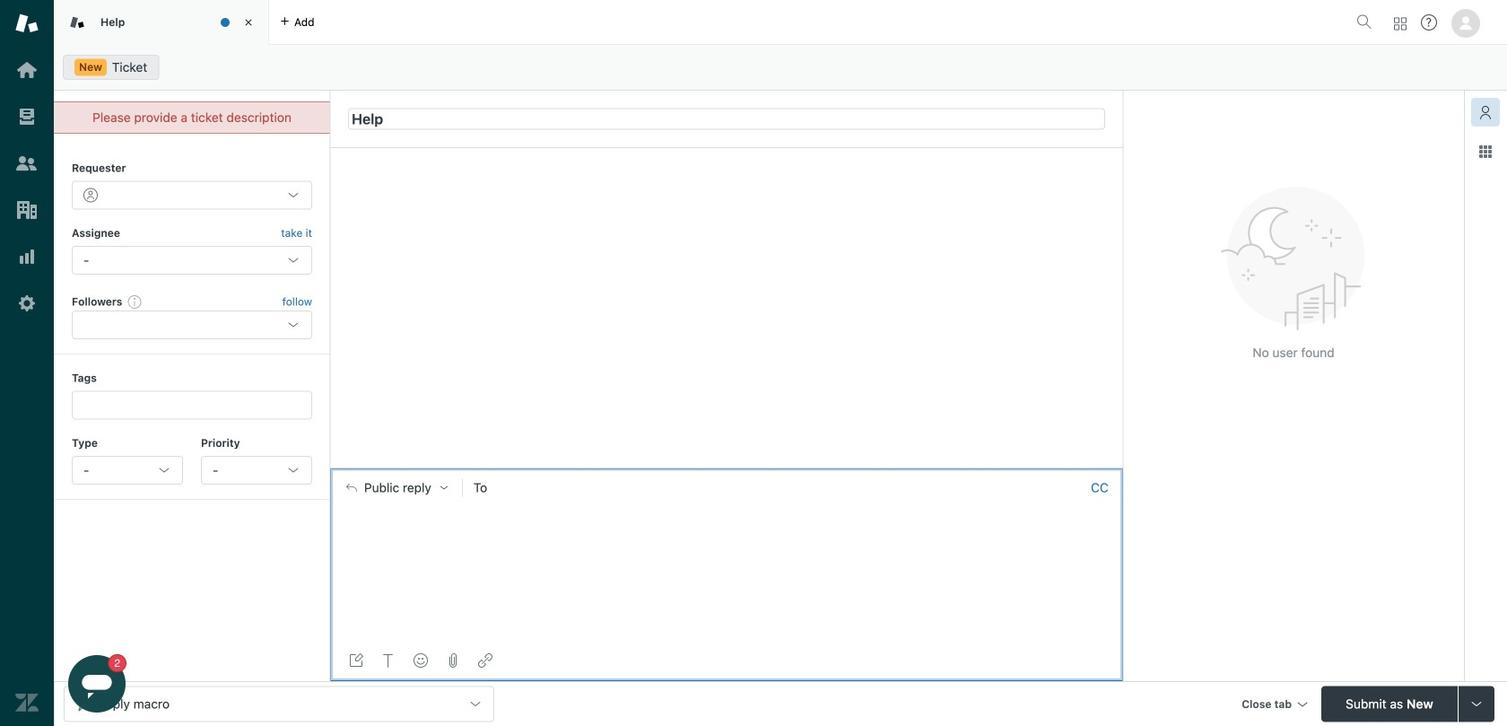 Task type: locate. For each thing, give the bounding box(es) containing it.
get help image
[[1422, 14, 1438, 31]]

customers image
[[15, 152, 39, 175]]

info on adding followers image
[[128, 294, 142, 309]]

tab
[[54, 0, 269, 45]]

customer context image
[[1479, 105, 1493, 119]]

zendesk support image
[[15, 12, 39, 35]]

main element
[[0, 0, 54, 726]]

organizations image
[[15, 198, 39, 222]]

admin image
[[15, 292, 39, 315]]

close image
[[240, 13, 258, 31]]

secondary element
[[54, 49, 1508, 85]]

insert emojis image
[[414, 653, 428, 668]]



Task type: describe. For each thing, give the bounding box(es) containing it.
Public reply composer text field
[[338, 507, 1116, 544]]

apps image
[[1479, 145, 1493, 159]]

zendesk image
[[15, 691, 39, 714]]

tabs tab list
[[54, 0, 1350, 45]]

add attachment image
[[446, 653, 460, 668]]

zendesk products image
[[1395, 18, 1407, 30]]

get started image
[[15, 58, 39, 82]]

draft mode image
[[349, 653, 364, 668]]

views image
[[15, 105, 39, 128]]

Subject field
[[348, 108, 1106, 130]]

displays possible ticket submission types image
[[1470, 697, 1485, 711]]

format text image
[[381, 653, 396, 668]]

add link (cmd k) image
[[478, 653, 493, 668]]

reporting image
[[15, 245, 39, 268]]



Task type: vqa. For each thing, say whether or not it's contained in the screenshot.
progress bar at the left bottom of the page
no



